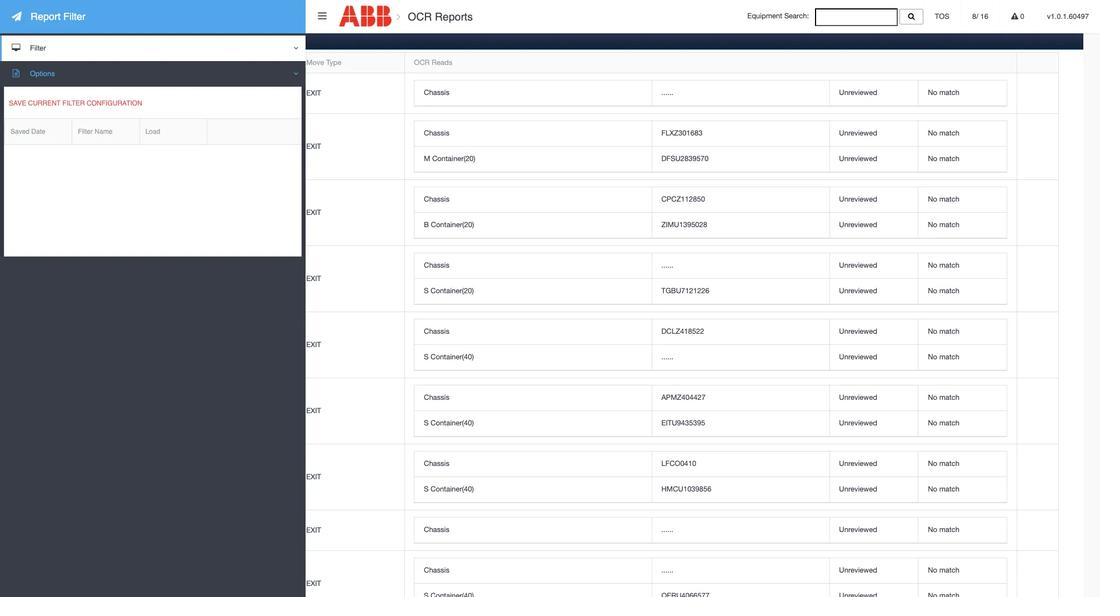 Task type: describe. For each thing, give the bounding box(es) containing it.
no for "dclz418522" cell
[[928, 328, 938, 336]]

unreviewed cell for 1st the ...... cell from the bottom
[[830, 559, 918, 584]]

no match cell for tgbu7121226 cell at the right
[[918, 279, 1007, 305]]

1 exit from the top
[[306, 89, 321, 97]]

unreviewed cell for hmcu1039856 cell
[[830, 478, 918, 503]]

16 for 22
[[77, 95, 85, 103]]

row inside report filter navigation
[[4, 119, 301, 145]]

exit cell for eitu9435395
[[297, 379, 404, 445]]

transaction
[[47, 58, 84, 67]]

no match for fourth the ...... cell from the top
[[928, 526, 960, 534]]

no match cell for 3rd the ...... cell from the top
[[918, 345, 1007, 371]]

unreviewed for "dclz418522" cell
[[839, 328, 878, 336]]

5 ...... cell from the top
[[652, 559, 830, 584]]

options
[[30, 69, 55, 78]]

no match for cpcz112850 'cell'
[[928, 195, 960, 204]]

exit cell for ......
[[297, 312, 404, 379]]

saved date
[[11, 128, 45, 136]]

report filter
[[31, 11, 86, 22]]

tgbu7121226 cell
[[652, 279, 830, 305]]

exit cell for zimu1395028
[[297, 180, 404, 246]]

exit for dfsu2839570
[[306, 142, 321, 151]]

2023- for ap20231016001430 2023-10-16 12:16:51
[[47, 148, 66, 156]]

filter name
[[78, 128, 112, 136]]

unreviewed cell for 3rd the ...... cell from the top
[[830, 345, 918, 371]]

container(20) for s container(20)
[[431, 287, 474, 295]]

dfsu2839570 cell
[[652, 147, 830, 172]]

s container(40) for hmcu1039856
[[424, 485, 474, 494]]

exit for hmcu1039856
[[306, 473, 321, 481]]

ap20231016001431
[[47, 83, 113, 91]]

match for the no match cell corresponding to 3rd the ...... cell from the top
[[940, 353, 960, 361]]

apmz404427
[[662, 394, 706, 402]]

unreviewed cell for second the ...... cell from the top
[[830, 254, 918, 279]]

exit for tgbu7121226
[[306, 274, 321, 283]]

bars image
[[318, 11, 327, 21]]

match for the no match cell related to hmcu1039856 cell
[[940, 485, 960, 494]]

row group for 9th exit cell
[[415, 559, 1007, 597]]

no for lfco0410 cell
[[928, 460, 938, 468]]

dclz418522 cell
[[652, 320, 830, 345]]

unreviewed cell for zimu1395028 cell
[[830, 213, 918, 239]]

unreviewed cell for cpcz112850 'cell'
[[830, 188, 918, 213]]

no for zimu1395028 cell
[[928, 221, 938, 229]]

b container(20)
[[424, 221, 474, 229]]

8/ 16
[[973, 12, 989, 21]]

8 exit cell from the top
[[297, 511, 404, 551]]

chassis for eitu9435395
[[424, 394, 450, 402]]

equipment search:
[[748, 12, 815, 20]]

8/ 16 button
[[962, 0, 1000, 33]]

filter name link
[[72, 119, 139, 145]]

chassis cell for zimu1395028
[[415, 188, 652, 213]]

no match for the flxz301683 cell
[[928, 129, 960, 138]]

no match for zimu1395028 cell
[[928, 221, 960, 229]]

warning image
[[1012, 13, 1019, 20]]

match for the flxz301683 cell's the no match cell
[[940, 129, 960, 138]]

row containing s container(20)
[[415, 279, 1007, 305]]

exit cell for dfsu2839570
[[297, 114, 404, 180]]

16 for 24
[[77, 148, 85, 156]]

no match for 1st the ...... cell
[[928, 89, 960, 97]]

cpcz112850 cell
[[652, 188, 830, 213]]

no match for eitu9435395 cell
[[928, 419, 960, 428]]

flxz301683
[[662, 129, 703, 138]]

ocr for ocr reads
[[414, 58, 430, 67]]

no match for second the ...... cell from the top
[[928, 261, 960, 270]]

...... for 1st the ...... cell
[[662, 89, 674, 97]]

unreviewed for the flxz301683 cell
[[839, 129, 878, 138]]

chassis for zimu1395028
[[424, 195, 450, 204]]

1 vertical spatial reports
[[85, 37, 118, 45]]

reads
[[432, 58, 453, 67]]

s container(20)
[[424, 287, 474, 295]]

4 ...... cell from the top
[[652, 518, 830, 544]]

tos
[[935, 12, 950, 21]]

9 exit cell from the top
[[297, 551, 404, 597]]

unreviewed cell for eitu9435395 cell
[[830, 411, 918, 437]]

match for eitu9435395 cell's the no match cell
[[940, 419, 960, 428]]

s for hmcu1039856
[[424, 485, 429, 494]]

chassis cell for eitu9435395
[[415, 386, 652, 411]]

row group containing ap20231016001431
[[38, 74, 1059, 597]]

match for dfsu2839570 cell the no match cell
[[940, 155, 960, 163]]

no match for 3rd the ...... cell from the top
[[928, 353, 960, 361]]

row group for dfsu2839570 exit cell
[[415, 121, 1007, 172]]

load link
[[140, 119, 207, 145]]

22
[[237, 89, 245, 97]]

zimu1395028
[[662, 221, 708, 229]]

exit cell for hmcu1039856
[[297, 445, 404, 511]]

chassis cell for tgbu7121226
[[415, 254, 652, 279]]

unreviewed cell for the flxz301683 cell
[[830, 121, 918, 147]]

9 chassis cell from the top
[[415, 559, 652, 584]]

no match for tgbu7121226 cell at the right
[[928, 287, 960, 295]]

s for tgbu7121226
[[424, 287, 429, 295]]

0
[[1019, 12, 1025, 21]]

ap20231016001431 2023-10-16 12:17:06
[[47, 83, 115, 103]]

no for the flxz301683 cell
[[928, 129, 938, 138]]

s for ......
[[424, 353, 429, 361]]

row containing b container(20)
[[415, 213, 1007, 239]]

match for 1st the ...... cell the no match cell
[[940, 89, 960, 97]]

no match for dfsu2839570 cell
[[928, 155, 960, 163]]

b
[[424, 221, 429, 229]]

match for cpcz112850 'cell''s the no match cell
[[940, 195, 960, 204]]

saved
[[11, 128, 29, 136]]

9 exit from the top
[[306, 580, 321, 588]]

2 ...... cell from the top
[[652, 254, 830, 279]]

unreviewed for 3rd the ...... cell from the top
[[839, 353, 878, 361]]

no match cell for eitu9435395 cell
[[918, 411, 1007, 437]]

unreviewed cell for dfsu2839570 cell
[[830, 147, 918, 172]]

report
[[31, 11, 61, 22]]

ap20231016001430 2023-10-16 12:16:51
[[47, 136, 115, 156]]

eitu9435395
[[662, 419, 705, 428]]

chassis for tgbu7121226
[[424, 261, 450, 270]]

cell containing ap20231016001431
[[38, 74, 227, 114]]

unreviewed for eitu9435395 cell
[[839, 419, 878, 428]]

row group for exit cell corresponding to ......
[[415, 320, 1007, 371]]

0 vertical spatial reports
[[435, 11, 473, 23]]

1 exit cell from the top
[[297, 74, 404, 114]]

1 chassis cell from the top
[[415, 81, 652, 106]]

dfsu2839570
[[662, 155, 709, 163]]

chassis cell for hmcu1039856
[[415, 452, 652, 478]]

no match for "dclz418522" cell
[[928, 328, 960, 336]]

ocr for ocr reports
[[408, 11, 432, 23]]

8 exit from the top
[[306, 526, 321, 535]]

12:16:51
[[87, 148, 115, 156]]

s container(40) cell for eitu9435395
[[415, 411, 652, 437]]

0 vertical spatial filter
[[63, 11, 86, 22]]

no for apmz404427 cell
[[928, 394, 938, 402]]

match for the no match cell associated with lfco0410 cell
[[940, 460, 960, 468]]

exit cell for tgbu7121226
[[297, 246, 404, 312]]

match for the no match cell corresponding to zimu1395028 cell
[[940, 221, 960, 229]]

row containing ap20231016001431
[[38, 74, 1059, 114]]

no match cell for hmcu1039856 cell
[[918, 478, 1007, 503]]

lfco0410
[[662, 460, 697, 468]]

unreviewed for second the ...... cell from the top
[[839, 261, 878, 270]]

exit for eitu9435395
[[306, 407, 321, 415]]



Task type: locate. For each thing, give the bounding box(es) containing it.
5 no match cell from the top
[[918, 213, 1007, 239]]

unreviewed cell for lfco0410 cell
[[830, 452, 918, 478]]

exit
[[306, 89, 321, 97], [306, 142, 321, 151], [306, 208, 321, 217], [306, 274, 321, 283], [306, 341, 321, 349], [306, 407, 321, 415], [306, 473, 321, 481], [306, 526, 321, 535], [306, 580, 321, 588]]

0 vertical spatial container(40)
[[431, 353, 474, 361]]

4 no from the top
[[928, 195, 938, 204]]

ocr left reads at the top left
[[414, 58, 430, 67]]

1 unreviewed from the top
[[839, 89, 878, 97]]

no match cell for fourth the ...... cell from the top
[[918, 518, 1007, 544]]

10- down "ap20231016001430"
[[66, 148, 77, 156]]

8 chassis from the top
[[424, 526, 450, 534]]

11 no match cell from the top
[[918, 411, 1007, 437]]

2 match from the top
[[940, 129, 960, 138]]

tab list containing home
[[37, 31, 1084, 597]]

unreviewed cell inside row
[[830, 81, 918, 106]]

equipment
[[748, 12, 783, 20]]

13 no match from the top
[[928, 485, 960, 494]]

no for 1st the ...... cell from the bottom
[[928, 567, 938, 575]]

exit cell
[[297, 74, 404, 114], [297, 114, 404, 180], [297, 180, 404, 246], [297, 246, 404, 312], [297, 312, 404, 379], [297, 379, 404, 445], [297, 445, 404, 511], [297, 511, 404, 551], [297, 551, 404, 597]]

s
[[424, 287, 429, 295], [424, 353, 429, 361], [424, 419, 429, 428], [424, 485, 429, 494]]

1 vertical spatial container(20)
[[431, 221, 474, 229]]

7 exit from the top
[[306, 473, 321, 481]]

report filter link
[[0, 0, 306, 33]]

grid
[[38, 53, 1059, 597]]

s container(40)
[[424, 353, 474, 361], [424, 419, 474, 428], [424, 485, 474, 494]]

16
[[981, 12, 989, 21], [77, 95, 85, 103], [77, 148, 85, 156]]

5 match from the top
[[940, 221, 960, 229]]

22 cell
[[227, 74, 297, 114]]

no for eitu9435395 cell
[[928, 419, 938, 428]]

unreviewed cell for tgbu7121226 cell at the right
[[830, 279, 918, 305]]

1 vertical spatial s container(40) cell
[[415, 411, 652, 437]]

cell containing ap20231016001430
[[38, 114, 227, 180]]

m
[[424, 155, 430, 163]]

unreviewed cell
[[830, 81, 918, 106], [830, 121, 918, 147], [830, 147, 918, 172], [830, 188, 918, 213], [830, 213, 918, 239], [830, 254, 918, 279], [830, 279, 918, 305], [830, 320, 918, 345], [830, 345, 918, 371], [830, 386, 918, 411], [830, 411, 918, 437], [830, 452, 918, 478], [830, 478, 918, 503], [830, 518, 918, 544], [830, 559, 918, 584]]

5 exit cell from the top
[[297, 312, 404, 379]]

m container(20)
[[424, 155, 476, 163]]

3 s from the top
[[424, 419, 429, 428]]

no for second the ...... cell from the top
[[928, 261, 938, 270]]

14 no match cell from the top
[[918, 518, 1007, 544]]

no match cell
[[918, 81, 1007, 106], [918, 121, 1007, 147], [918, 147, 1007, 172], [918, 188, 1007, 213], [918, 213, 1007, 239], [918, 254, 1007, 279], [918, 279, 1007, 305], [918, 320, 1007, 345], [918, 345, 1007, 371], [918, 386, 1007, 411], [918, 411, 1007, 437], [918, 452, 1007, 478], [918, 478, 1007, 503], [918, 518, 1007, 544], [918, 559, 1007, 584]]

1 chassis from the top
[[424, 89, 450, 97]]

unreviewed for cpcz112850 'cell'
[[839, 195, 878, 204]]

ocr inside grid
[[414, 58, 430, 67]]

row
[[38, 53, 1059, 74], [38, 74, 1059, 114], [415, 81, 1007, 106], [38, 114, 1059, 180], [4, 119, 301, 145], [415, 121, 1007, 147], [415, 147, 1007, 172], [38, 180, 1059, 246], [415, 188, 1007, 213], [415, 213, 1007, 239], [38, 246, 1059, 312], [415, 254, 1007, 279], [415, 279, 1007, 305], [38, 312, 1059, 379], [415, 320, 1007, 345], [415, 345, 1007, 371], [38, 379, 1059, 445], [415, 386, 1007, 411], [415, 411, 1007, 437], [38, 445, 1059, 511], [415, 452, 1007, 478], [415, 478, 1007, 503], [38, 511, 1059, 551], [415, 518, 1007, 544], [38, 551, 1059, 597], [415, 559, 1007, 584], [415, 584, 1007, 597]]

zimu1395028 cell
[[652, 213, 830, 239]]

6 no match from the top
[[928, 261, 960, 270]]

chassis cell for ......
[[415, 320, 652, 345]]

apmz404427 cell
[[652, 386, 830, 411]]

6 exit from the top
[[306, 407, 321, 415]]

0 vertical spatial s container(40)
[[424, 353, 474, 361]]

2023- down "ap20231016001430"
[[47, 148, 66, 156]]

8 chassis cell from the top
[[415, 518, 652, 544]]

None field
[[815, 8, 898, 26]]

s container(40) for ......
[[424, 353, 474, 361]]

4 unreviewed from the top
[[839, 195, 878, 204]]

7 match from the top
[[940, 287, 960, 295]]

2023- down ap20231016001431
[[47, 95, 66, 103]]

m container(20) cell
[[415, 147, 652, 172]]

ocr
[[408, 11, 432, 23], [414, 58, 430, 67]]

container(40)
[[431, 353, 474, 361], [431, 419, 474, 428], [431, 485, 474, 494]]

row group for exit cell corresponding to eitu9435395
[[415, 386, 1007, 437]]

1 ...... cell from the top
[[652, 81, 830, 106]]

6 unreviewed from the top
[[839, 261, 878, 270]]

...... for second the ...... cell from the top
[[662, 261, 674, 270]]

unreviewed for dfsu2839570 cell
[[839, 155, 878, 163]]

2023-
[[47, 95, 66, 103], [47, 148, 66, 156]]

cpcz112850
[[662, 195, 705, 204]]

8 no match from the top
[[928, 328, 960, 336]]

tos button
[[924, 0, 961, 33]]

unreviewed for zimu1395028 cell
[[839, 221, 878, 229]]

...... inside row
[[662, 89, 674, 97]]

2 vertical spatial s container(40)
[[424, 485, 474, 494]]

b container(20) cell
[[415, 213, 652, 239]]

15 no match from the top
[[928, 567, 960, 575]]

12 no match from the top
[[928, 460, 960, 468]]

1 10- from the top
[[66, 95, 77, 103]]

container(20) for b container(20)
[[431, 221, 474, 229]]

v1.0.1.60497 button
[[1036, 0, 1100, 33]]

5 unreviewed from the top
[[839, 221, 878, 229]]

13 match from the top
[[940, 485, 960, 494]]

2 vertical spatial container(40)
[[431, 485, 474, 494]]

24 cell
[[227, 114, 297, 180]]

24
[[237, 142, 245, 151]]

unreviewed for tgbu7121226 cell at the right
[[839, 287, 878, 295]]

2 chassis cell from the top
[[415, 121, 652, 147]]

filter
[[63, 11, 86, 22], [30, 44, 46, 52], [78, 128, 93, 136]]

13 unreviewed from the top
[[839, 485, 878, 494]]

no match cell for second the ...... cell from the top
[[918, 254, 1007, 279]]

filter link
[[0, 36, 306, 61]]

node
[[237, 58, 254, 67]]

row group for zimu1395028 exit cell
[[415, 188, 1007, 239]]

2 container(40) from the top
[[431, 419, 474, 428]]

6 chassis from the top
[[424, 394, 450, 402]]

3 ...... cell from the top
[[652, 345, 830, 371]]

13 no from the top
[[928, 485, 938, 494]]

no match for apmz404427 cell
[[928, 394, 960, 402]]

8/
[[973, 12, 979, 21]]

1 vertical spatial s container(40)
[[424, 419, 474, 428]]

no for 3rd the ...... cell from the top
[[928, 353, 938, 361]]

3 no match from the top
[[928, 155, 960, 163]]

5 chassis cell from the top
[[415, 320, 652, 345]]

8 unreviewed cell from the top
[[830, 320, 918, 345]]

9 match from the top
[[940, 353, 960, 361]]

no match cell for zimu1395028 cell
[[918, 213, 1007, 239]]

...... for 3rd the ...... cell from the top
[[662, 353, 674, 361]]

5 ...... from the top
[[662, 567, 674, 575]]

9 no match cell from the top
[[918, 345, 1007, 371]]

no match cell for lfco0410 cell
[[918, 452, 1007, 478]]

3 exit from the top
[[306, 208, 321, 217]]

10- inside the ap20231016001431 2023-10-16 12:17:06
[[66, 95, 77, 103]]

...... for fourth the ...... cell from the top
[[662, 526, 674, 534]]

1 vertical spatial 16
[[77, 95, 85, 103]]

no for hmcu1039856 cell
[[928, 485, 938, 494]]

reports right the home
[[85, 37, 118, 45]]

16 down "ap20231016001430"
[[77, 148, 85, 156]]

container(40) for eitu9435395
[[431, 419, 474, 428]]

1 vertical spatial 10-
[[66, 148, 77, 156]]

0 vertical spatial 16
[[981, 12, 989, 21]]

......
[[662, 89, 674, 97], [662, 261, 674, 270], [662, 353, 674, 361], [662, 526, 674, 534], [662, 567, 674, 575]]

4 chassis from the top
[[424, 261, 450, 270]]

home
[[47, 37, 69, 45]]

8 no from the top
[[928, 328, 938, 336]]

10- for 12:17:06
[[66, 95, 77, 103]]

ocr reports
[[405, 11, 473, 23]]

12 match from the top
[[940, 460, 960, 468]]

no for tgbu7121226 cell at the right
[[928, 287, 938, 295]]

4 no match cell from the top
[[918, 188, 1007, 213]]

no match cell for 1st the ...... cell from the bottom
[[918, 559, 1007, 584]]

9 unreviewed cell from the top
[[830, 345, 918, 371]]

1 no match from the top
[[928, 89, 960, 97]]

0 button
[[1000, 0, 1036, 33]]

8 no match cell from the top
[[918, 320, 1007, 345]]

...... cell
[[652, 81, 830, 106], [652, 254, 830, 279], [652, 345, 830, 371], [652, 518, 830, 544], [652, 559, 830, 584]]

0 vertical spatial s container(40) cell
[[415, 345, 652, 371]]

container(40) for ......
[[431, 353, 474, 361]]

no match cell for apmz404427 cell
[[918, 386, 1007, 411]]

match for the no match cell corresponding to fourth the ...... cell from the top
[[940, 526, 960, 534]]

reports up reads at the top left
[[435, 11, 473, 23]]

1 vertical spatial 2023-
[[47, 148, 66, 156]]

container(20)
[[432, 155, 476, 163], [431, 221, 474, 229], [431, 287, 474, 295]]

2 s from the top
[[424, 353, 429, 361]]

15 unreviewed cell from the top
[[830, 559, 918, 584]]

s container(40) cell for ......
[[415, 345, 652, 371]]

1 s container(40) from the top
[[424, 353, 474, 361]]

12:17:06
[[87, 95, 115, 103]]

filter for filter name
[[78, 128, 93, 136]]

ocr reads
[[414, 58, 453, 67]]

report filter navigation
[[0, 0, 306, 257]]

7 unreviewed cell from the top
[[830, 279, 918, 305]]

unreviewed for hmcu1039856 cell
[[839, 485, 878, 494]]

10 no match from the top
[[928, 394, 960, 402]]

reports
[[435, 11, 473, 23], [85, 37, 118, 45]]

unreviewed cell for 1st the ...... cell
[[830, 81, 918, 106]]

13 unreviewed cell from the top
[[830, 478, 918, 503]]

unreviewed cell for apmz404427 cell
[[830, 386, 918, 411]]

tab list
[[37, 31, 1084, 597]]

10- inside ap20231016001430 2023-10-16 12:16:51
[[66, 148, 77, 156]]

16 inside the ap20231016001431 2023-10-16 12:17:06
[[77, 95, 85, 103]]

15 no match cell from the top
[[918, 559, 1007, 584]]

cell
[[38, 74, 227, 114], [1017, 74, 1059, 114], [38, 114, 227, 180], [1017, 114, 1059, 180], [38, 180, 227, 246], [227, 180, 297, 246], [1017, 180, 1059, 246], [38, 246, 227, 312], [227, 246, 297, 312], [1017, 246, 1059, 312], [38, 312, 227, 379], [227, 312, 297, 379], [1017, 312, 1059, 379], [38, 379, 227, 445], [227, 379, 297, 445], [1017, 379, 1059, 445], [38, 445, 227, 511], [227, 445, 297, 511], [1017, 445, 1059, 511], [38, 511, 227, 551], [227, 511, 297, 551], [1017, 511, 1059, 551], [38, 551, 227, 597], [227, 551, 297, 597], [1017, 551, 1059, 597], [415, 584, 652, 597], [652, 584, 830, 597], [830, 584, 918, 597], [918, 584, 1007, 597]]

chassis cell
[[415, 81, 652, 106], [415, 121, 652, 147], [415, 188, 652, 213], [415, 254, 652, 279], [415, 320, 652, 345], [415, 386, 652, 411], [415, 452, 652, 478], [415, 518, 652, 544], [415, 559, 652, 584]]

3 chassis cell from the top
[[415, 188, 652, 213]]

search:
[[785, 12, 809, 20]]

5 chassis from the top
[[424, 328, 450, 336]]

name
[[95, 128, 112, 136]]

4 ...... from the top
[[662, 526, 674, 534]]

unreviewed for apmz404427 cell
[[839, 394, 878, 402]]

3 exit cell from the top
[[297, 180, 404, 246]]

no match for hmcu1039856 cell
[[928, 485, 960, 494]]

16 right 8/
[[981, 12, 989, 21]]

exit for ......
[[306, 341, 321, 349]]

9 no from the top
[[928, 353, 938, 361]]

no match cell for dfsu2839570 cell
[[918, 147, 1007, 172]]

1 horizontal spatial reports
[[435, 11, 473, 23]]

9 unreviewed from the top
[[839, 353, 878, 361]]

filter for filter
[[30, 44, 46, 52]]

row containing m container(20)
[[415, 147, 1007, 172]]

1 vertical spatial container(40)
[[431, 419, 474, 428]]

match for the no match cell corresponding to second the ...... cell from the top
[[940, 261, 960, 270]]

no match for 1st the ...... cell from the bottom
[[928, 567, 960, 575]]

12 unreviewed from the top
[[839, 460, 878, 468]]

hmcu1039856
[[662, 485, 712, 494]]

container(40) for hmcu1039856
[[431, 485, 474, 494]]

row group for tgbu7121226's exit cell
[[415, 254, 1007, 305]]

10- down ap20231016001431
[[66, 95, 77, 103]]

2 no match from the top
[[928, 129, 960, 138]]

type
[[326, 58, 341, 67]]

no match cell for 1st the ...... cell
[[918, 81, 1007, 106]]

filter right report
[[63, 11, 86, 22]]

no for cpcz112850 'cell'
[[928, 195, 938, 204]]

unreviewed for lfco0410 cell
[[839, 460, 878, 468]]

2 ...... from the top
[[662, 261, 674, 270]]

chassis cell for dfsu2839570
[[415, 121, 652, 147]]

10 no match cell from the top
[[918, 386, 1007, 411]]

home link
[[39, 31, 76, 53]]

2 vertical spatial container(20)
[[431, 287, 474, 295]]

4 no match from the top
[[928, 195, 960, 204]]

reports link
[[77, 31, 126, 53]]

move
[[306, 58, 324, 67]]

filter up "ap20231016001430"
[[78, 128, 93, 136]]

saved date link
[[5, 119, 72, 145]]

6 no from the top
[[928, 261, 938, 270]]

10-
[[66, 95, 77, 103], [66, 148, 77, 156]]

s for eitu9435395
[[424, 419, 429, 428]]

4 exit cell from the top
[[297, 246, 404, 312]]

row containing transaction
[[38, 53, 1059, 74]]

grid containing transaction
[[38, 53, 1059, 597]]

11 no from the top
[[928, 419, 938, 428]]

10 unreviewed from the top
[[839, 394, 878, 402]]

12 no match cell from the top
[[918, 452, 1007, 478]]

7 exit cell from the top
[[297, 445, 404, 511]]

dclz418522
[[662, 328, 704, 336]]

5 unreviewed cell from the top
[[830, 213, 918, 239]]

filter left the home
[[30, 44, 46, 52]]

2 no match cell from the top
[[918, 121, 1007, 147]]

1 vertical spatial ocr
[[414, 58, 430, 67]]

15 unreviewed from the top
[[839, 567, 878, 575]]

ap20231016001430
[[47, 136, 113, 145]]

lfco0410 cell
[[652, 452, 830, 478]]

flxz301683 cell
[[652, 121, 830, 147]]

s container(20) cell
[[415, 279, 652, 305]]

unreviewed
[[839, 89, 878, 97], [839, 129, 878, 138], [839, 155, 878, 163], [839, 195, 878, 204], [839, 221, 878, 229], [839, 261, 878, 270], [839, 287, 878, 295], [839, 328, 878, 336], [839, 353, 878, 361], [839, 394, 878, 402], [839, 419, 878, 428], [839, 460, 878, 468], [839, 485, 878, 494], [839, 526, 878, 534], [839, 567, 878, 575]]

chassis for dfsu2839570
[[424, 129, 450, 138]]

no for fourth the ...... cell from the top
[[928, 526, 938, 534]]

3 unreviewed from the top
[[839, 155, 878, 163]]

2 vertical spatial 16
[[77, 148, 85, 156]]

2023- inside ap20231016001430 2023-10-16 12:16:51
[[47, 148, 66, 156]]

match for the no match cell associated with "dclz418522" cell
[[940, 328, 960, 336]]

10 match from the top
[[940, 394, 960, 402]]

0 vertical spatial 10-
[[66, 95, 77, 103]]

hmcu1039856 cell
[[652, 478, 830, 503]]

0 vertical spatial 2023-
[[47, 95, 66, 103]]

chassis
[[424, 89, 450, 97], [424, 129, 450, 138], [424, 195, 450, 204], [424, 261, 450, 270], [424, 328, 450, 336], [424, 394, 450, 402], [424, 460, 450, 468], [424, 526, 450, 534], [424, 567, 450, 575]]

2 exit cell from the top
[[297, 114, 404, 180]]

16 inside dropdown button
[[981, 12, 989, 21]]

row containing saved date
[[4, 119, 301, 145]]

no match
[[928, 89, 960, 97], [928, 129, 960, 138], [928, 155, 960, 163], [928, 195, 960, 204], [928, 221, 960, 229], [928, 261, 960, 270], [928, 287, 960, 295], [928, 328, 960, 336], [928, 353, 960, 361], [928, 394, 960, 402], [928, 419, 960, 428], [928, 460, 960, 468], [928, 485, 960, 494], [928, 526, 960, 534], [928, 567, 960, 575]]

2023- for ap20231016001431 2023-10-16 12:17:06
[[47, 95, 66, 103]]

3 s container(40) cell from the top
[[415, 478, 652, 503]]

row group
[[38, 74, 1059, 597], [415, 121, 1007, 172], [415, 188, 1007, 239], [415, 254, 1007, 305], [415, 320, 1007, 371], [415, 386, 1007, 437], [415, 452, 1007, 503], [415, 559, 1007, 597]]

unreviewed for 1st the ...... cell
[[839, 89, 878, 97]]

unreviewed for fourth the ...... cell from the top
[[839, 526, 878, 534]]

10- for 12:16:51
[[66, 148, 77, 156]]

11 unreviewed from the top
[[839, 419, 878, 428]]

move type
[[306, 58, 341, 67]]

unreviewed for 1st the ...... cell from the bottom
[[839, 567, 878, 575]]

0 vertical spatial ocr
[[408, 11, 432, 23]]

2 chassis from the top
[[424, 129, 450, 138]]

2 unreviewed cell from the top
[[830, 121, 918, 147]]

0 vertical spatial container(20)
[[432, 155, 476, 163]]

0 horizontal spatial reports
[[85, 37, 118, 45]]

unreviewed cell for "dclz418522" cell
[[830, 320, 918, 345]]

6 match from the top
[[940, 261, 960, 270]]

date
[[31, 128, 45, 136]]

4 s from the top
[[424, 485, 429, 494]]

s container(40) cell for hmcu1039856
[[415, 478, 652, 503]]

search image
[[908, 13, 915, 20]]

match
[[940, 89, 960, 97], [940, 129, 960, 138], [940, 155, 960, 163], [940, 195, 960, 204], [940, 221, 960, 229], [940, 261, 960, 270], [940, 287, 960, 295], [940, 328, 960, 336], [940, 353, 960, 361], [940, 394, 960, 402], [940, 419, 960, 428], [940, 460, 960, 468], [940, 485, 960, 494], [940, 526, 960, 534], [940, 567, 960, 575]]

no match for lfco0410 cell
[[928, 460, 960, 468]]

16 inside ap20231016001430 2023-10-16 12:16:51
[[77, 148, 85, 156]]

16 down ap20231016001431
[[77, 95, 85, 103]]

options link
[[0, 61, 306, 87]]

row group for hmcu1039856 exit cell
[[415, 452, 1007, 503]]

7 unreviewed from the top
[[839, 287, 878, 295]]

14 unreviewed from the top
[[839, 526, 878, 534]]

v1.0.1.60497
[[1048, 12, 1089, 21]]

2023- inside the ap20231016001431 2023-10-16 12:17:06
[[47, 95, 66, 103]]

1 no from the top
[[928, 89, 938, 97]]

chassis for hmcu1039856
[[424, 460, 450, 468]]

1 container(40) from the top
[[431, 353, 474, 361]]

5 no from the top
[[928, 221, 938, 229]]

3 no match cell from the top
[[918, 147, 1007, 172]]

eitu9435395 cell
[[652, 411, 830, 437]]

7 chassis from the top
[[424, 460, 450, 468]]

9 chassis from the top
[[424, 567, 450, 575]]

no match cell for the flxz301683 cell
[[918, 121, 1007, 147]]

2 unreviewed from the top
[[839, 129, 878, 138]]

tgbu7121226
[[662, 287, 710, 295]]

2 vertical spatial filter
[[78, 128, 93, 136]]

no
[[928, 89, 938, 97], [928, 129, 938, 138], [928, 155, 938, 163], [928, 195, 938, 204], [928, 221, 938, 229], [928, 261, 938, 270], [928, 287, 938, 295], [928, 328, 938, 336], [928, 353, 938, 361], [928, 394, 938, 402], [928, 419, 938, 428], [928, 460, 938, 468], [928, 485, 938, 494], [928, 526, 938, 534], [928, 567, 938, 575]]

match for the no match cell associated with 1st the ...... cell from the bottom
[[940, 567, 960, 575]]

exit for zimu1395028
[[306, 208, 321, 217]]

2 vertical spatial s container(40) cell
[[415, 478, 652, 503]]

load
[[145, 128, 160, 136]]

4 match from the top
[[940, 195, 960, 204]]

4 chassis cell from the top
[[415, 254, 652, 279]]

1 vertical spatial filter
[[30, 44, 46, 52]]

s container(40) cell
[[415, 345, 652, 371], [415, 411, 652, 437], [415, 478, 652, 503]]

8 match from the top
[[940, 328, 960, 336]]

s inside cell
[[424, 287, 429, 295]]

ocr up ocr reads
[[408, 11, 432, 23]]

4 exit from the top
[[306, 274, 321, 283]]



Task type: vqa. For each thing, say whether or not it's contained in the screenshot.
Missed to the right
no



